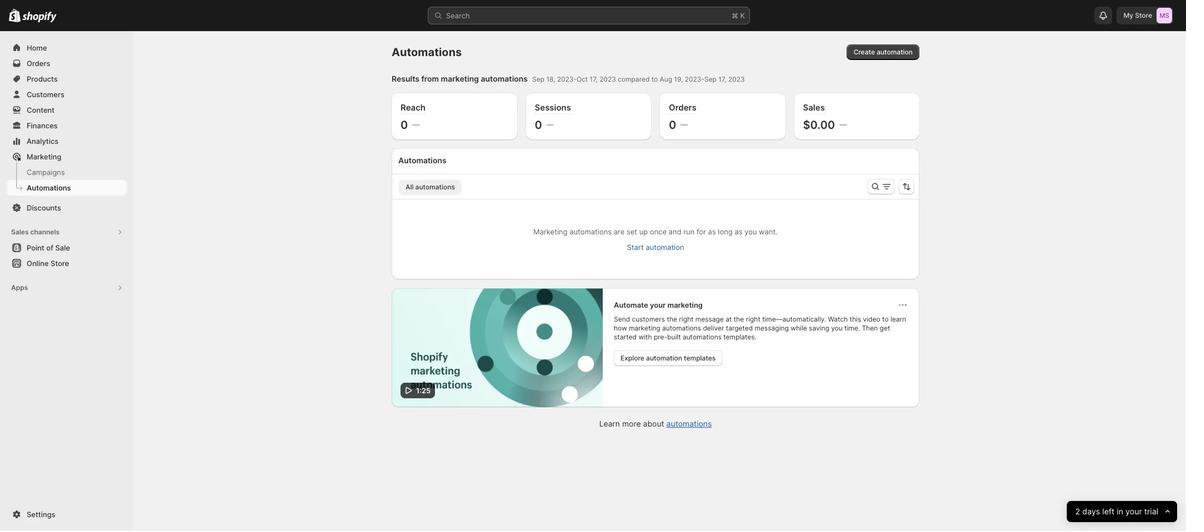 Task type: describe. For each thing, give the bounding box(es) containing it.
trial
[[1144, 507, 1158, 517]]

marketing for your
[[668, 301, 703, 310]]

online store button
[[0, 256, 133, 271]]

— for orders 0 —
[[681, 120, 688, 129]]

store for online store
[[51, 259, 69, 268]]

sales channels
[[11, 228, 60, 236]]

channels
[[30, 228, 60, 236]]

time.
[[845, 324, 860, 332]]

to inside results from marketing automations sep 18, 2023-oct 17, 2023 compared to aug 19, 2023-sep 17, 2023
[[652, 75, 658, 83]]

0 vertical spatial automations
[[392, 46, 462, 59]]

automations inside button
[[415, 183, 455, 191]]

create automation
[[854, 48, 913, 56]]

1 2023 from the left
[[600, 75, 616, 83]]

online
[[27, 259, 49, 268]]

settings link
[[7, 507, 127, 522]]

up
[[639, 227, 648, 236]]

1 vertical spatial automations
[[398, 156, 447, 165]]

start automation link
[[620, 239, 691, 255]]

products link
[[7, 71, 127, 87]]

marketing for marketing automations are set up once and run for as long as you want.
[[533, 227, 568, 236]]

marketing link
[[7, 149, 127, 164]]

⌘ k
[[732, 11, 745, 20]]

for
[[697, 227, 706, 236]]

messaging
[[755, 324, 789, 332]]

apps
[[11, 283, 28, 292]]

all automations button
[[399, 179, 462, 195]]

you inside the send customers the right message at the right time—automatically. watch this video to learn how marketing automations deliver targeted messaging while saving you time. then get started with pre-built automations templates.
[[831, 324, 843, 332]]

automate your marketing
[[614, 301, 703, 310]]

2 vertical spatial automations
[[27, 183, 71, 192]]

with
[[639, 333, 652, 341]]

2 2023 from the left
[[728, 75, 745, 83]]

2 2023- from the left
[[685, 75, 705, 83]]

are
[[614, 227, 625, 236]]

products
[[27, 74, 58, 83]]

create
[[854, 48, 875, 56]]

send customers the right message at the right time—automatically. watch this video to learn how marketing automations deliver targeted messaging while saving you time. then get started with pre-built automations templates.
[[614, 315, 906, 341]]

automation for create
[[877, 48, 913, 56]]

my
[[1124, 11, 1134, 19]]

all
[[406, 183, 414, 191]]

marketing for from
[[441, 74, 479, 83]]

sessions
[[535, 102, 571, 113]]

customers link
[[7, 87, 127, 102]]

sales for channels
[[11, 228, 29, 236]]

sales channels button
[[7, 224, 127, 240]]

analytics link
[[7, 133, 127, 149]]

shopify image
[[22, 12, 57, 23]]

sessions 0 —
[[535, 102, 571, 131]]

apps button
[[7, 280, 127, 296]]

1:25
[[416, 386, 431, 395]]

and
[[669, 227, 682, 236]]

content
[[27, 106, 55, 114]]

how
[[614, 324, 627, 332]]

start
[[627, 243, 644, 252]]

reach 0 —
[[401, 102, 426, 131]]

my store
[[1124, 11, 1152, 19]]

— for sessions 0 —
[[547, 120, 554, 129]]

more
[[622, 419, 641, 428]]

results from marketing automations sep 18, 2023-oct 17, 2023 compared to aug 19, 2023-sep 17, 2023
[[392, 74, 745, 83]]

oct
[[577, 75, 588, 83]]

explore automation templates link
[[614, 351, 723, 366]]

2 the from the left
[[734, 315, 744, 323]]

1:25 button
[[392, 288, 603, 407]]

2 sep from the left
[[705, 75, 717, 83]]

time—automatically.
[[762, 315, 826, 323]]

of
[[46, 243, 53, 252]]

2 days left in your trial button
[[1067, 501, 1177, 522]]

marketing inside the send customers the right message at the right time—automatically. watch this video to learn how marketing automations deliver targeted messaging while saving you time. then get started with pre-built automations templates.
[[629, 324, 660, 332]]

at
[[726, 315, 732, 323]]

create automation link
[[847, 44, 920, 60]]

finances link
[[7, 118, 127, 133]]

sales $0.00 —
[[803, 102, 847, 131]]

left
[[1102, 507, 1115, 517]]

19,
[[674, 75, 683, 83]]

started
[[614, 333, 637, 341]]

pre-
[[654, 333, 667, 341]]

⌘
[[732, 11, 738, 20]]

days
[[1082, 507, 1100, 517]]

point of sale link
[[7, 240, 127, 256]]

targeted
[[726, 324, 753, 332]]

long
[[718, 227, 733, 236]]

watch
[[828, 315, 848, 323]]

while
[[791, 324, 807, 332]]

store for my store
[[1135, 11, 1152, 19]]

$0.00
[[803, 118, 835, 131]]

sale
[[55, 243, 70, 252]]

all automations
[[406, 183, 455, 191]]



Task type: locate. For each thing, give the bounding box(es) containing it.
— down reach
[[413, 120, 420, 129]]

0 horizontal spatial as
[[708, 227, 716, 236]]

learn more about automations
[[599, 419, 712, 428]]

aug
[[660, 75, 672, 83]]

2023
[[600, 75, 616, 83], [728, 75, 745, 83]]

1 vertical spatial store
[[51, 259, 69, 268]]

0 horizontal spatial your
[[650, 301, 666, 310]]

2 days left in your trial
[[1075, 507, 1158, 517]]

then
[[862, 324, 878, 332]]

learn
[[599, 419, 620, 428]]

to
[[652, 75, 658, 83], [882, 315, 889, 323]]

home
[[27, 43, 47, 52]]

17, right oct
[[590, 75, 598, 83]]

marketing up with at right bottom
[[629, 324, 660, 332]]

1 vertical spatial orders
[[669, 102, 697, 113]]

automations down campaigns
[[27, 183, 71, 192]]

as right for
[[708, 227, 716, 236]]

— inside orders 0 —
[[681, 120, 688, 129]]

1 vertical spatial your
[[1126, 507, 1142, 517]]

automations left 18,
[[481, 74, 528, 83]]

— down sessions on the left top of the page
[[547, 120, 554, 129]]

0 for orders 0 —
[[669, 118, 676, 131]]

1 horizontal spatial sep
[[705, 75, 717, 83]]

automate
[[614, 301, 648, 310]]

3 0 from the left
[[669, 118, 676, 131]]

right up the built
[[679, 315, 694, 323]]

sales inside button
[[11, 228, 29, 236]]

0 inside sessions 0 —
[[535, 118, 542, 131]]

your inside dropdown button
[[1126, 507, 1142, 517]]

automations up from
[[392, 46, 462, 59]]

0 horizontal spatial you
[[745, 227, 757, 236]]

sep right 19,
[[705, 75, 717, 83]]

k
[[740, 11, 745, 20]]

1 vertical spatial to
[[882, 315, 889, 323]]

0 vertical spatial automation
[[877, 48, 913, 56]]

orders down 19,
[[669, 102, 697, 113]]

get
[[880, 324, 890, 332]]

to inside the send customers the right message at the right time—automatically. watch this video to learn how marketing automations deliver targeted messaging while saving you time. then get started with pre-built automations templates.
[[882, 315, 889, 323]]

— inside the reach 0 —
[[413, 120, 420, 129]]

automation right "create"
[[877, 48, 913, 56]]

1 horizontal spatial store
[[1135, 11, 1152, 19]]

0 horizontal spatial sales
[[11, 228, 29, 236]]

sales
[[803, 102, 825, 113], [11, 228, 29, 236]]

orders for orders
[[27, 59, 50, 68]]

automation for start
[[646, 243, 684, 252]]

4 — from the left
[[840, 120, 847, 129]]

marketing automations are set up once and run for as long as you want.
[[533, 227, 778, 236]]

want.
[[759, 227, 778, 236]]

saving
[[809, 324, 830, 332]]

as
[[708, 227, 716, 236], [735, 227, 743, 236]]

— for reach 0 —
[[413, 120, 420, 129]]

2
[[1075, 507, 1080, 517]]

to up get
[[882, 315, 889, 323]]

explore
[[621, 354, 645, 362]]

0 horizontal spatial right
[[679, 315, 694, 323]]

learn
[[891, 315, 906, 323]]

0 vertical spatial you
[[745, 227, 757, 236]]

video
[[863, 315, 881, 323]]

0 vertical spatial marketing
[[27, 152, 61, 161]]

discounts link
[[7, 200, 127, 216]]

1 horizontal spatial 2023-
[[685, 75, 705, 83]]

you down watch
[[831, 324, 843, 332]]

sales up $0.00
[[803, 102, 825, 113]]

campaigns
[[27, 168, 65, 177]]

— inside sessions 0 —
[[547, 120, 554, 129]]

2 0 from the left
[[535, 118, 542, 131]]

discounts
[[27, 203, 61, 212]]

marketing
[[441, 74, 479, 83], [668, 301, 703, 310], [629, 324, 660, 332]]

1 horizontal spatial marketing
[[629, 324, 660, 332]]

1 horizontal spatial orders
[[669, 102, 697, 113]]

1 2023- from the left
[[557, 75, 577, 83]]

0 horizontal spatial marketing
[[441, 74, 479, 83]]

2 as from the left
[[735, 227, 743, 236]]

shopify image
[[9, 9, 21, 22]]

marketing
[[27, 152, 61, 161], [533, 227, 568, 236]]

0 down 19,
[[669, 118, 676, 131]]

2 right from the left
[[746, 315, 761, 323]]

0 vertical spatial your
[[650, 301, 666, 310]]

as right long
[[735, 227, 743, 236]]

automations left the are in the top of the page
[[570, 227, 612, 236]]

1 vertical spatial marketing
[[533, 227, 568, 236]]

automations link
[[7, 180, 127, 196]]

built
[[667, 333, 681, 341]]

1 vertical spatial automation
[[646, 243, 684, 252]]

—
[[413, 120, 420, 129], [547, 120, 554, 129], [681, 120, 688, 129], [840, 120, 847, 129]]

1 0 from the left
[[401, 118, 408, 131]]

1 sep from the left
[[532, 75, 545, 83]]

0 vertical spatial store
[[1135, 11, 1152, 19]]

sales for $0.00
[[803, 102, 825, 113]]

— for sales $0.00 —
[[840, 120, 847, 129]]

compared
[[618, 75, 650, 83]]

2 — from the left
[[547, 120, 554, 129]]

send
[[614, 315, 630, 323]]

0 horizontal spatial store
[[51, 259, 69, 268]]

1 — from the left
[[413, 120, 420, 129]]

1 horizontal spatial to
[[882, 315, 889, 323]]

orders for orders 0 —
[[669, 102, 697, 113]]

analytics
[[27, 137, 59, 146]]

0 inside orders 0 —
[[669, 118, 676, 131]]

0 horizontal spatial sep
[[532, 75, 545, 83]]

start automation
[[627, 243, 684, 252]]

finances
[[27, 121, 58, 130]]

2 17, from the left
[[719, 75, 727, 83]]

results
[[392, 74, 420, 83]]

automations
[[392, 46, 462, 59], [398, 156, 447, 165], [27, 183, 71, 192]]

1 horizontal spatial as
[[735, 227, 743, 236]]

0 horizontal spatial orders
[[27, 59, 50, 68]]

marketing for marketing
[[27, 152, 61, 161]]

0 horizontal spatial to
[[652, 75, 658, 83]]

0 horizontal spatial 2023-
[[557, 75, 577, 83]]

0 for sessions 0 —
[[535, 118, 542, 131]]

the
[[667, 315, 677, 323], [734, 315, 744, 323]]

deliver
[[703, 324, 724, 332]]

1 horizontal spatial you
[[831, 324, 843, 332]]

1 the from the left
[[667, 315, 677, 323]]

1 horizontal spatial sales
[[803, 102, 825, 113]]

you left want.
[[745, 227, 757, 236]]

— down 19,
[[681, 120, 688, 129]]

1 right from the left
[[679, 315, 694, 323]]

right up targeted
[[746, 315, 761, 323]]

automation down pre-
[[646, 354, 682, 362]]

0 vertical spatial marketing
[[441, 74, 479, 83]]

automations down the "deliver"
[[683, 333, 722, 341]]

automations
[[481, 74, 528, 83], [415, 183, 455, 191], [570, 227, 612, 236], [662, 324, 701, 332], [683, 333, 722, 341], [667, 419, 712, 428]]

2 horizontal spatial 0
[[669, 118, 676, 131]]

automations link
[[667, 419, 712, 428]]

the up the built
[[667, 315, 677, 323]]

2 vertical spatial marketing
[[629, 324, 660, 332]]

automations up all automations
[[398, 156, 447, 165]]

set
[[627, 227, 637, 236]]

customers
[[632, 315, 665, 323]]

run
[[684, 227, 695, 236]]

message
[[696, 315, 724, 323]]

1 vertical spatial marketing
[[668, 301, 703, 310]]

1 horizontal spatial marketing
[[533, 227, 568, 236]]

templates.
[[724, 333, 757, 341]]

0 horizontal spatial 2023
[[600, 75, 616, 83]]

campaigns link
[[7, 164, 127, 180]]

18,
[[546, 75, 555, 83]]

store down "sale"
[[51, 259, 69, 268]]

1 horizontal spatial 2023
[[728, 75, 745, 83]]

automation inside 'link'
[[877, 48, 913, 56]]

1 vertical spatial you
[[831, 324, 843, 332]]

0 vertical spatial sales
[[803, 102, 825, 113]]

search
[[446, 11, 470, 20]]

your up customers
[[650, 301, 666, 310]]

0 horizontal spatial 17,
[[590, 75, 598, 83]]

1 horizontal spatial 17,
[[719, 75, 727, 83]]

sales inside sales $0.00 —
[[803, 102, 825, 113]]

in
[[1117, 507, 1123, 517]]

1 17, from the left
[[590, 75, 598, 83]]

marketing up message
[[668, 301, 703, 310]]

point of sale
[[27, 243, 70, 252]]

sep left 18,
[[532, 75, 545, 83]]

this
[[850, 315, 861, 323]]

1 horizontal spatial the
[[734, 315, 744, 323]]

automation down once
[[646, 243, 684, 252]]

— right $0.00
[[840, 120, 847, 129]]

point
[[27, 243, 44, 252]]

1 vertical spatial sales
[[11, 228, 29, 236]]

3 — from the left
[[681, 120, 688, 129]]

settings
[[27, 510, 55, 519]]

orders down the home
[[27, 59, 50, 68]]

0 vertical spatial orders
[[27, 59, 50, 68]]

0 for reach 0 —
[[401, 118, 408, 131]]

your right 'in' on the bottom
[[1126, 507, 1142, 517]]

2023- right 19,
[[685, 75, 705, 83]]

automation
[[877, 48, 913, 56], [646, 243, 684, 252], [646, 354, 682, 362]]

sep
[[532, 75, 545, 83], [705, 75, 717, 83]]

0 vertical spatial to
[[652, 75, 658, 83]]

0 down reach
[[401, 118, 408, 131]]

automations right about
[[667, 419, 712, 428]]

0 horizontal spatial 0
[[401, 118, 408, 131]]

2 horizontal spatial marketing
[[668, 301, 703, 310]]

to left aug
[[652, 75, 658, 83]]

store right my
[[1135, 11, 1152, 19]]

my store image
[[1157, 8, 1172, 23]]

automation for explore
[[646, 354, 682, 362]]

0 horizontal spatial the
[[667, 315, 677, 323]]

0
[[401, 118, 408, 131], [535, 118, 542, 131], [669, 118, 676, 131]]

explore automation templates
[[621, 354, 716, 362]]

right
[[679, 315, 694, 323], [746, 315, 761, 323]]

1 as from the left
[[708, 227, 716, 236]]

2023- right 18,
[[557, 75, 577, 83]]

1 horizontal spatial 0
[[535, 118, 542, 131]]

17, right 19,
[[719, 75, 727, 83]]

you
[[745, 227, 757, 236], [831, 324, 843, 332]]

2 vertical spatial automation
[[646, 354, 682, 362]]

automations right all
[[415, 183, 455, 191]]

online store
[[27, 259, 69, 268]]

the up targeted
[[734, 315, 744, 323]]

0 inside the reach 0 —
[[401, 118, 408, 131]]

1 horizontal spatial your
[[1126, 507, 1142, 517]]

marketing right from
[[441, 74, 479, 83]]

once
[[650, 227, 667, 236]]

sales up "point" at the top left of the page
[[11, 228, 29, 236]]

home link
[[7, 40, 127, 56]]

automations up the built
[[662, 324, 701, 332]]

— inside sales $0.00 —
[[840, 120, 847, 129]]

orders 0 —
[[669, 102, 697, 131]]

0 horizontal spatial marketing
[[27, 152, 61, 161]]

orders link
[[7, 56, 127, 71]]

templates
[[684, 354, 716, 362]]

online store link
[[7, 256, 127, 271]]

0 down sessions on the left top of the page
[[535, 118, 542, 131]]

customers
[[27, 90, 64, 99]]

1 horizontal spatial right
[[746, 315, 761, 323]]

from
[[421, 74, 439, 83]]

store inside button
[[51, 259, 69, 268]]



Task type: vqa. For each thing, say whether or not it's contained in the screenshot.


